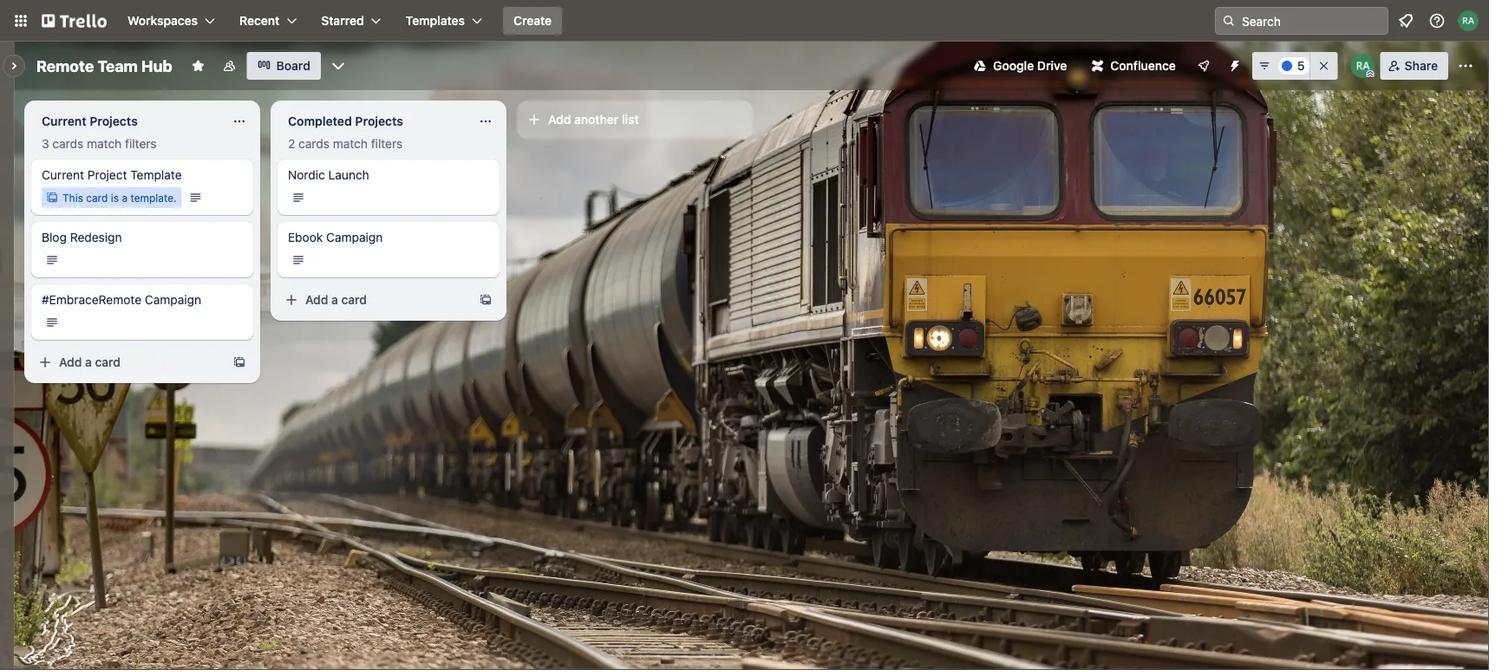 Task type: locate. For each thing, give the bounding box(es) containing it.
add inside button
[[548, 112, 571, 127]]

campaign
[[326, 230, 383, 245], [145, 293, 201, 307]]

list
[[622, 112, 639, 127]]

2 horizontal spatial add
[[548, 112, 571, 127]]

workspaces
[[128, 13, 198, 28]]

completed
[[288, 114, 352, 128]]

back to home image
[[42, 7, 107, 35]]

0 vertical spatial current
[[42, 114, 86, 128]]

1 cards from the left
[[52, 137, 84, 151]]

match down current projects
[[87, 137, 122, 151]]

ebook
[[288, 230, 323, 245]]

campaign down blog redesign link
[[145, 293, 201, 307]]

0 horizontal spatial cards
[[52, 137, 84, 151]]

0 vertical spatial add a card button
[[278, 286, 472, 314]]

filters
[[125, 137, 157, 151], [371, 137, 403, 151]]

0 notifications image
[[1396, 10, 1417, 31]]

add a card for redesign
[[59, 355, 121, 370]]

this
[[62, 192, 83, 204]]

card down #embraceremote campaign
[[95, 355, 121, 370]]

1 horizontal spatial add
[[305, 293, 328, 307]]

projects up 3 cards match filters
[[90, 114, 138, 128]]

2 match from the left
[[333, 137, 368, 151]]

1 projects from the left
[[90, 114, 138, 128]]

0 horizontal spatial a
[[85, 355, 92, 370]]

1 current from the top
[[42, 114, 86, 128]]

current
[[42, 114, 86, 128], [42, 168, 84, 182]]

match for completed
[[333, 137, 368, 151]]

add a card button
[[278, 286, 472, 314], [31, 349, 226, 377]]

add a card
[[305, 293, 367, 307], [59, 355, 121, 370]]

0 vertical spatial a
[[122, 192, 128, 204]]

2 vertical spatial add
[[59, 355, 82, 370]]

0 horizontal spatial filters
[[125, 137, 157, 151]]

1 vertical spatial current
[[42, 168, 84, 182]]

a for current project template
[[85, 355, 92, 370]]

card left the is
[[86, 192, 108, 204]]

1 filters from the left
[[125, 137, 157, 151]]

a down "#embraceremote"
[[85, 355, 92, 370]]

1 horizontal spatial cards
[[299, 137, 330, 151]]

add
[[548, 112, 571, 127], [305, 293, 328, 307], [59, 355, 82, 370]]

add a card button down "ebook campaign" link
[[278, 286, 472, 314]]

add a card button down #embraceremote campaign
[[31, 349, 226, 377]]

templates
[[406, 13, 465, 28]]

this card is a template.
[[62, 192, 177, 204]]

this member is an admin of this board. image
[[1367, 70, 1375, 78]]

projects for current projects
[[90, 114, 138, 128]]

0 horizontal spatial add a card
[[59, 355, 121, 370]]

1 vertical spatial add
[[305, 293, 328, 307]]

0 vertical spatial add a card
[[305, 293, 367, 307]]

nordic launch link
[[288, 167, 489, 184]]

1 horizontal spatial match
[[333, 137, 368, 151]]

ruby anderson (rubyanderson7) image
[[1351, 54, 1376, 78]]

workspace visible image
[[223, 59, 237, 73]]

starred button
[[311, 7, 392, 35]]

confluence
[[1111, 59, 1176, 73]]

0 horizontal spatial add a card button
[[31, 349, 226, 377]]

drive
[[1037, 59, 1067, 73]]

1 horizontal spatial campaign
[[326, 230, 383, 245]]

current up 3
[[42, 114, 86, 128]]

add for current project template
[[59, 355, 82, 370]]

remote
[[36, 56, 94, 75]]

1 vertical spatial add a card button
[[31, 349, 226, 377]]

add a card button for campaign
[[278, 286, 472, 314]]

match
[[87, 137, 122, 151], [333, 137, 368, 151]]

0 horizontal spatial add
[[59, 355, 82, 370]]

1 horizontal spatial add a card button
[[278, 286, 472, 314]]

2 cards from the left
[[299, 137, 330, 151]]

current up this
[[42, 168, 84, 182]]

campaign for #embraceremote campaign
[[145, 293, 201, 307]]

filters for 3 cards match filters
[[125, 137, 157, 151]]

2 vertical spatial a
[[85, 355, 92, 370]]

campaign inside 'link'
[[145, 293, 201, 307]]

0 vertical spatial campaign
[[326, 230, 383, 245]]

card for nordic launch
[[341, 293, 367, 307]]

cards
[[52, 137, 84, 151], [299, 137, 330, 151]]

card for current project template
[[95, 355, 121, 370]]

share
[[1405, 59, 1438, 73]]

add down "#embraceremote"
[[59, 355, 82, 370]]

add a card for campaign
[[305, 293, 367, 307]]

2 current from the top
[[42, 168, 84, 182]]

1 horizontal spatial add a card
[[305, 293, 367, 307]]

1 match from the left
[[87, 137, 122, 151]]

2 vertical spatial card
[[95, 355, 121, 370]]

0 vertical spatial add
[[548, 112, 571, 127]]

customize views image
[[330, 57, 347, 75]]

filters down completed projects "text field"
[[371, 137, 403, 151]]

is
[[111, 192, 119, 204]]

google
[[993, 59, 1034, 73]]

remote team hub
[[36, 56, 172, 75]]

2 filters from the left
[[371, 137, 403, 151]]

ruby anderson (rubyanderson7) image
[[1458, 10, 1479, 31]]

cards right 2 at the top left of the page
[[299, 137, 330, 151]]

1 vertical spatial add a card
[[59, 355, 121, 370]]

Current Projects text field
[[31, 108, 222, 135]]

share button
[[1381, 52, 1449, 80]]

campaign right ebook
[[326, 230, 383, 245]]

Completed Projects text field
[[278, 108, 468, 135]]

2 projects from the left
[[355, 114, 403, 128]]

blog
[[42, 230, 67, 245]]

1 horizontal spatial filters
[[371, 137, 403, 151]]

cards right 3
[[52, 137, 84, 151]]

projects
[[90, 114, 138, 128], [355, 114, 403, 128]]

1 vertical spatial a
[[331, 293, 338, 307]]

a down the ebook campaign on the left top
[[331, 293, 338, 307]]

current inside text field
[[42, 114, 86, 128]]

1 vertical spatial campaign
[[145, 293, 201, 307]]

create from template… image
[[479, 293, 493, 307]]

1 vertical spatial card
[[341, 293, 367, 307]]

a
[[122, 192, 128, 204], [331, 293, 338, 307], [85, 355, 92, 370]]

filters down 'current projects' text field
[[125, 137, 157, 151]]

primary element
[[0, 0, 1490, 42]]

card
[[86, 192, 108, 204], [341, 293, 367, 307], [95, 355, 121, 370]]

add down ebook
[[305, 293, 328, 307]]

2 horizontal spatial a
[[331, 293, 338, 307]]

card down the ebook campaign on the left top
[[341, 293, 367, 307]]

ebook campaign
[[288, 230, 383, 245]]

projects inside text field
[[90, 114, 138, 128]]

add left another
[[548, 112, 571, 127]]

recent
[[239, 13, 280, 28]]

google drive
[[993, 59, 1067, 73]]

add another list
[[548, 112, 639, 127]]

google drive button
[[964, 52, 1078, 80]]

0 horizontal spatial campaign
[[145, 293, 201, 307]]

campaign for ebook campaign
[[326, 230, 383, 245]]

a right the is
[[122, 192, 128, 204]]

add a card down "#embraceremote"
[[59, 355, 121, 370]]

projects inside "text field"
[[355, 114, 403, 128]]

0 horizontal spatial match
[[87, 137, 122, 151]]

projects up 2 cards match filters
[[355, 114, 403, 128]]

redesign
[[70, 230, 122, 245]]

match down 'completed projects'
[[333, 137, 368, 151]]

show menu image
[[1457, 57, 1475, 75]]

workspaces button
[[117, 7, 226, 35]]

0 vertical spatial card
[[86, 192, 108, 204]]

0 horizontal spatial projects
[[90, 114, 138, 128]]

1 horizontal spatial projects
[[355, 114, 403, 128]]

add a card down the ebook campaign on the left top
[[305, 293, 367, 307]]

confluence button
[[1081, 52, 1187, 80]]



Task type: vqa. For each thing, say whether or not it's contained in the screenshot.
Workspace Visible image
yes



Task type: describe. For each thing, give the bounding box(es) containing it.
2 cards match filters
[[288, 137, 403, 151]]

starred
[[321, 13, 364, 28]]

power ups image
[[1197, 59, 1211, 73]]

templates button
[[395, 7, 493, 35]]

google drive icon image
[[974, 60, 986, 72]]

nordic launch
[[288, 168, 369, 182]]

Board name text field
[[28, 52, 181, 80]]

board link
[[247, 52, 321, 80]]

automation image
[[1221, 52, 1246, 76]]

Search field
[[1236, 8, 1388, 34]]

current project template
[[42, 168, 182, 182]]

current for current project template
[[42, 168, 84, 182]]

match for current
[[87, 137, 122, 151]]

launch
[[328, 168, 369, 182]]

#embraceremote campaign
[[42, 293, 201, 307]]

template
[[130, 168, 182, 182]]

3
[[42, 137, 49, 151]]

star or unstar board image
[[191, 59, 205, 73]]

add a card button for redesign
[[31, 349, 226, 377]]

search image
[[1222, 14, 1236, 28]]

1 horizontal spatial a
[[122, 192, 128, 204]]

recent button
[[229, 7, 307, 35]]

5 button
[[1253, 52, 1311, 80]]

create
[[514, 13, 552, 28]]

2
[[288, 137, 295, 151]]

filters for 2 cards match filters
[[371, 137, 403, 151]]

team
[[97, 56, 138, 75]]

hub
[[141, 56, 172, 75]]

cards for 2
[[299, 137, 330, 151]]

a for nordic launch
[[331, 293, 338, 307]]

current for current projects
[[42, 114, 86, 128]]

#embraceremote campaign link
[[42, 291, 243, 309]]

another
[[574, 112, 619, 127]]

5
[[1298, 59, 1305, 73]]

create button
[[503, 7, 562, 35]]

nordic
[[288, 168, 325, 182]]

blog redesign link
[[42, 229, 243, 246]]

#embraceremote
[[42, 293, 141, 307]]

ebook campaign link
[[288, 229, 489, 246]]

project
[[87, 168, 127, 182]]

current project template link
[[42, 167, 243, 184]]

confluence icon image
[[1092, 60, 1104, 72]]

current projects
[[42, 114, 138, 128]]

3 cards match filters
[[42, 137, 157, 151]]

create from template… image
[[232, 356, 246, 370]]

blog redesign
[[42, 230, 122, 245]]

open information menu image
[[1429, 12, 1446, 29]]

projects for completed projects
[[355, 114, 403, 128]]

template.
[[130, 192, 177, 204]]

add for nordic launch
[[305, 293, 328, 307]]

cards for 3
[[52, 137, 84, 151]]

completed projects
[[288, 114, 403, 128]]

board
[[276, 59, 310, 73]]

add another list button
[[517, 101, 753, 139]]



